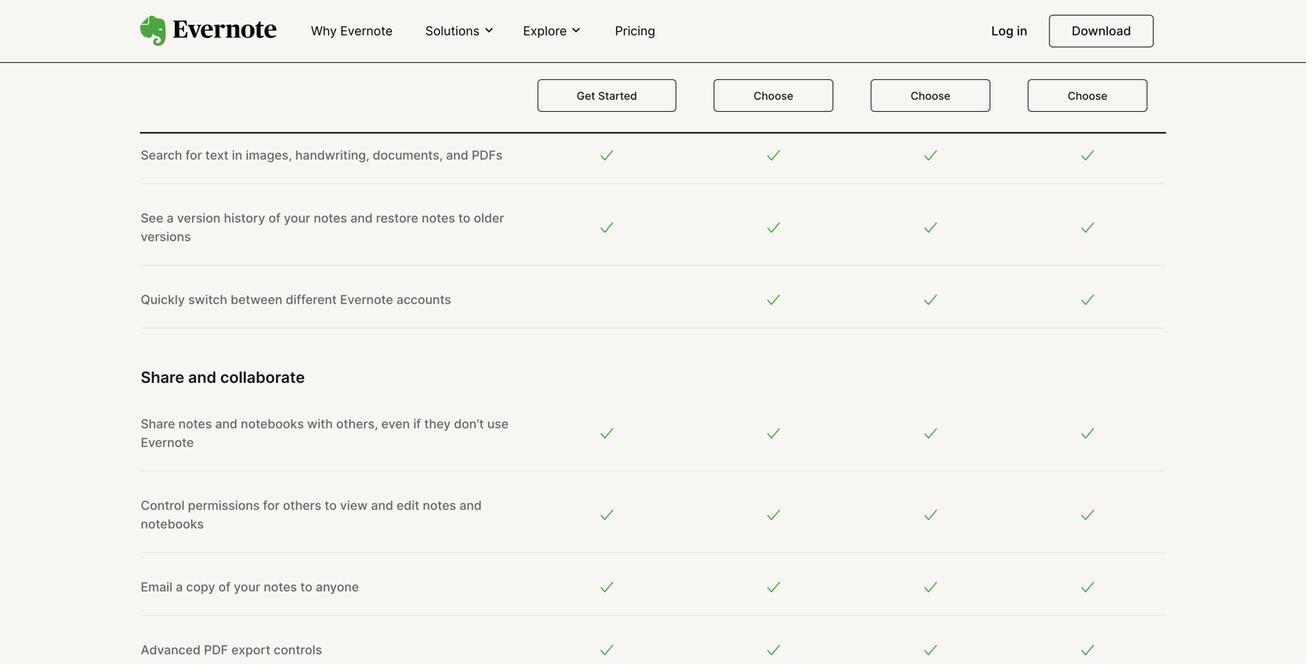 Task type: describe. For each thing, give the bounding box(es) containing it.
and up why evernote in the left top of the page
[[357, 3, 379, 18]]

control permissions for others to view and edit notes and notebooks
[[141, 499, 482, 532]]

and left pdfs
[[446, 148, 468, 163]]

pricing
[[615, 23, 655, 38]]

notes inside control permissions for others to view and edit notes and notebooks
[[423, 499, 456, 514]]

see
[[141, 211, 163, 226]]

notes down handwriting,
[[314, 211, 347, 226]]

get
[[577, 90, 595, 103]]

to left anyone
[[300, 580, 312, 595]]

pricing link
[[606, 17, 665, 46]]

collaborate
[[220, 368, 305, 387]]

different
[[286, 292, 337, 308]]

both
[[283, 3, 311, 18]]

download
[[1072, 23, 1131, 38]]

3 choose link from the left
[[1028, 80, 1148, 112]]

started
[[598, 90, 637, 103]]

notes left offline
[[187, 3, 221, 18]]

your inside see a version history of your notes and restore notes to older versions
[[284, 211, 310, 226]]

choose for 3rd choose 'link' from left
[[1068, 90, 1108, 103]]

teams
[[1065, 38, 1111, 53]]

why
[[311, 23, 337, 38]]

to left the add
[[274, 66, 287, 81]]

access notes offline on both mobile and desktop
[[141, 3, 431, 18]]

use
[[487, 417, 509, 432]]

your inside connect google drive to add files to your notes for quick access and editing
[[359, 66, 386, 81]]

1 vertical spatial in
[[232, 148, 242, 163]]

images,
[[246, 148, 292, 163]]

and inside connect google drive to add files to your notes for quick access and editing
[[186, 85, 208, 100]]

restore
[[376, 211, 418, 226]]

copy
[[186, 580, 215, 595]]

desktop
[[383, 3, 431, 18]]

connect google drive to add files to your notes for quick access and editing
[[141, 66, 478, 100]]

solutions button
[[421, 22, 500, 40]]

documents,
[[373, 148, 443, 163]]

email
[[141, 580, 173, 595]]

why evernote
[[311, 23, 393, 38]]

1 choose link from the left
[[714, 80, 834, 112]]

quickly
[[141, 292, 185, 308]]

and inside see a version history of your notes and restore notes to older versions
[[350, 211, 373, 226]]

controls
[[274, 643, 322, 658]]

for inside connect google drive to add files to your notes for quick access and editing
[[426, 66, 442, 81]]

log in
[[992, 23, 1028, 38]]

older
[[474, 211, 504, 226]]

quick
[[446, 66, 478, 81]]

2 vertical spatial your
[[234, 580, 260, 595]]

google
[[195, 66, 237, 81]]

others
[[283, 499, 321, 514]]

access
[[141, 3, 184, 18]]

share for share and collaborate
[[141, 368, 184, 387]]

log in link
[[982, 17, 1037, 46]]

get started link
[[538, 80, 676, 112]]

connect
[[141, 66, 191, 81]]

pdf
[[204, 643, 228, 658]]

advanced
[[141, 643, 201, 658]]

and left collaborate
[[188, 368, 216, 387]]

to inside see a version history of your notes and restore notes to older versions
[[458, 211, 471, 226]]

edit
[[397, 499, 419, 514]]

see a version history of your notes and restore notes to older versions
[[141, 211, 504, 245]]

on
[[265, 3, 280, 18]]

explore button
[[519, 22, 587, 40]]

notes right restore
[[422, 211, 455, 226]]

accounts
[[397, 292, 451, 308]]

notes left anyone
[[264, 580, 297, 595]]

to right files
[[344, 66, 356, 81]]

why evernote link
[[302, 17, 402, 46]]



Task type: vqa. For each thing, say whether or not it's contained in the screenshot.
the For in the 'For Teams' LINK
no



Task type: locate. For each thing, give the bounding box(es) containing it.
permissions
[[188, 499, 260, 514]]

to left "older" at top left
[[458, 211, 471, 226]]

0 vertical spatial evernote
[[340, 23, 393, 38]]

they
[[424, 417, 451, 432]]

share and collaborate
[[141, 368, 305, 387]]

and left edit
[[371, 499, 393, 514]]

2 horizontal spatial your
[[359, 66, 386, 81]]

versions
[[141, 230, 191, 245]]

for left others on the left bottom of page
[[263, 499, 280, 514]]

of
[[269, 211, 281, 226], [219, 580, 231, 595]]

evernote logo image
[[140, 16, 277, 47]]

for left text at left top
[[186, 148, 202, 163]]

3 choose from the left
[[1068, 90, 1108, 103]]

drive
[[240, 66, 271, 81]]

0 vertical spatial of
[[269, 211, 281, 226]]

0 horizontal spatial a
[[167, 211, 174, 226]]

2 horizontal spatial choose
[[1068, 90, 1108, 103]]

2 choose from the left
[[911, 90, 951, 103]]

choose
[[754, 90, 794, 103], [911, 90, 951, 103], [1068, 90, 1108, 103]]

view
[[340, 499, 368, 514]]

a left 'copy'
[[176, 580, 183, 595]]

share for share notes and notebooks with others, even if they don't use evernote
[[141, 417, 175, 432]]

and inside share notes and notebooks with others, even if they don't use evernote
[[215, 417, 238, 432]]

quickly switch between different evernote accounts
[[141, 292, 451, 308]]

your right 'copy'
[[234, 580, 260, 595]]

1 share from the top
[[141, 368, 184, 387]]

a right see
[[167, 211, 174, 226]]

with
[[307, 417, 333, 432]]

if
[[413, 417, 421, 432]]

anyone
[[316, 580, 359, 595]]

in right text at left top
[[232, 148, 242, 163]]

choose for first choose 'link' from left
[[754, 90, 794, 103]]

notes down "share and collaborate"
[[178, 417, 212, 432]]

0 vertical spatial a
[[167, 211, 174, 226]]

text
[[205, 148, 229, 163]]

to inside control permissions for others to view and edit notes and notebooks
[[325, 499, 337, 514]]

1 horizontal spatial notebooks
[[241, 417, 304, 432]]

notes inside connect google drive to add files to your notes for quick access and editing
[[389, 66, 422, 81]]

0 horizontal spatial your
[[234, 580, 260, 595]]

in inside "link"
[[1017, 23, 1028, 38]]

0 vertical spatial share
[[141, 368, 184, 387]]

notebooks inside control permissions for others to view and edit notes and notebooks
[[141, 517, 204, 532]]

evernote up control
[[141, 436, 194, 451]]

evernote right different at top left
[[340, 292, 393, 308]]

pdfs
[[472, 148, 503, 163]]

and
[[357, 3, 379, 18], [186, 85, 208, 100], [446, 148, 468, 163], [350, 211, 373, 226], [188, 368, 216, 387], [215, 417, 238, 432], [371, 499, 393, 514], [460, 499, 482, 514]]

notebooks inside share notes and notebooks with others, even if they don't use evernote
[[241, 417, 304, 432]]

notes inside share notes and notebooks with others, even if they don't use evernote
[[178, 417, 212, 432]]

even
[[381, 417, 410, 432]]

for inside control permissions for others to view and edit notes and notebooks
[[263, 499, 280, 514]]

1 horizontal spatial of
[[269, 211, 281, 226]]

control
[[141, 499, 185, 514]]

of right history at the left of the page
[[269, 211, 281, 226]]

notebooks down control
[[141, 517, 204, 532]]

your right files
[[359, 66, 386, 81]]

2 horizontal spatial choose link
[[1028, 80, 1148, 112]]

2 share from the top
[[141, 417, 175, 432]]

1 choose from the left
[[754, 90, 794, 103]]

evernote
[[340, 23, 393, 38], [340, 292, 393, 308], [141, 436, 194, 451]]

notes left quick
[[389, 66, 422, 81]]

share inside share notes and notebooks with others, even if they don't use evernote
[[141, 417, 175, 432]]

to left view
[[325, 499, 337, 514]]

1 vertical spatial notebooks
[[141, 517, 204, 532]]

notebooks
[[241, 417, 304, 432], [141, 517, 204, 532]]

1 vertical spatial for
[[186, 148, 202, 163]]

a inside see a version history of your notes and restore notes to older versions
[[167, 211, 174, 226]]

for
[[426, 66, 442, 81], [186, 148, 202, 163], [263, 499, 280, 514]]

share notes and notebooks with others, even if they don't use evernote
[[141, 417, 509, 451]]

a for see
[[167, 211, 174, 226]]

for left quick
[[426, 66, 442, 81]]

1 horizontal spatial choose link
[[871, 80, 991, 112]]

choose for 2nd choose 'link' from the left
[[911, 90, 951, 103]]

a for email
[[176, 580, 183, 595]]

2 vertical spatial evernote
[[141, 436, 194, 451]]

to
[[274, 66, 287, 81], [344, 66, 356, 81], [458, 211, 471, 226], [325, 499, 337, 514], [300, 580, 312, 595]]

evernote down mobile
[[340, 23, 393, 38]]

notebooks down collaborate
[[241, 417, 304, 432]]

version
[[177, 211, 221, 226]]

0 horizontal spatial choose link
[[714, 80, 834, 112]]

advanced pdf export controls
[[141, 643, 322, 658]]

1 vertical spatial share
[[141, 417, 175, 432]]

download link
[[1049, 15, 1154, 47]]

get started
[[577, 90, 637, 103]]

2 vertical spatial for
[[263, 499, 280, 514]]

export
[[231, 643, 270, 658]]

0 horizontal spatial choose
[[754, 90, 794, 103]]

between
[[231, 292, 282, 308]]

and right edit
[[460, 499, 482, 514]]

handwriting,
[[295, 148, 369, 163]]

choose link
[[714, 80, 834, 112], [871, 80, 991, 112], [1028, 80, 1148, 112]]

1 horizontal spatial a
[[176, 580, 183, 595]]

in
[[1017, 23, 1028, 38], [232, 148, 242, 163]]

evernote inside share notes and notebooks with others, even if they don't use evernote
[[141, 436, 194, 451]]

and down "share and collaborate"
[[215, 417, 238, 432]]

0 horizontal spatial notebooks
[[141, 517, 204, 532]]

don't
[[454, 417, 484, 432]]

0 vertical spatial notebooks
[[241, 417, 304, 432]]

search
[[141, 148, 182, 163]]

1 horizontal spatial your
[[284, 211, 310, 226]]

and down google on the top left of the page
[[186, 85, 208, 100]]

your right history at the left of the page
[[284, 211, 310, 226]]

others,
[[336, 417, 378, 432]]

0 vertical spatial for
[[426, 66, 442, 81]]

0 horizontal spatial for
[[186, 148, 202, 163]]

1 vertical spatial a
[[176, 580, 183, 595]]

share
[[141, 368, 184, 387], [141, 417, 175, 432]]

evernote inside "why evernote" link
[[340, 23, 393, 38]]

email a copy of your notes to anyone
[[141, 580, 359, 595]]

and left restore
[[350, 211, 373, 226]]

0 vertical spatial in
[[1017, 23, 1028, 38]]

1 horizontal spatial choose
[[911, 90, 951, 103]]

0 vertical spatial your
[[359, 66, 386, 81]]

1 horizontal spatial for
[[263, 499, 280, 514]]

2 choose link from the left
[[871, 80, 991, 112]]

files
[[316, 66, 341, 81]]

search for text in images, handwriting, documents, and pdfs
[[141, 148, 503, 163]]

notes right edit
[[423, 499, 456, 514]]

access
[[141, 85, 183, 100]]

0 horizontal spatial in
[[232, 148, 242, 163]]

1 vertical spatial of
[[219, 580, 231, 595]]

1 vertical spatial evernote
[[340, 292, 393, 308]]

log
[[992, 23, 1014, 38]]

offline
[[224, 3, 262, 18]]

1 vertical spatial your
[[284, 211, 310, 226]]

in right the log
[[1017, 23, 1028, 38]]

solutions
[[425, 23, 480, 38]]

a
[[167, 211, 174, 226], [176, 580, 183, 595]]

1 horizontal spatial in
[[1017, 23, 1028, 38]]

add
[[290, 66, 312, 81]]

2 horizontal spatial for
[[426, 66, 442, 81]]

0 horizontal spatial of
[[219, 580, 231, 595]]

switch
[[188, 292, 227, 308]]

of right 'copy'
[[219, 580, 231, 595]]

notes
[[187, 3, 221, 18], [389, 66, 422, 81], [314, 211, 347, 226], [422, 211, 455, 226], [178, 417, 212, 432], [423, 499, 456, 514], [264, 580, 297, 595]]

your
[[359, 66, 386, 81], [284, 211, 310, 226], [234, 580, 260, 595]]

of inside see a version history of your notes and restore notes to older versions
[[269, 211, 281, 226]]

history
[[224, 211, 265, 226]]

explore
[[523, 23, 567, 38]]

mobile
[[314, 3, 354, 18]]

editing
[[211, 85, 253, 100]]



